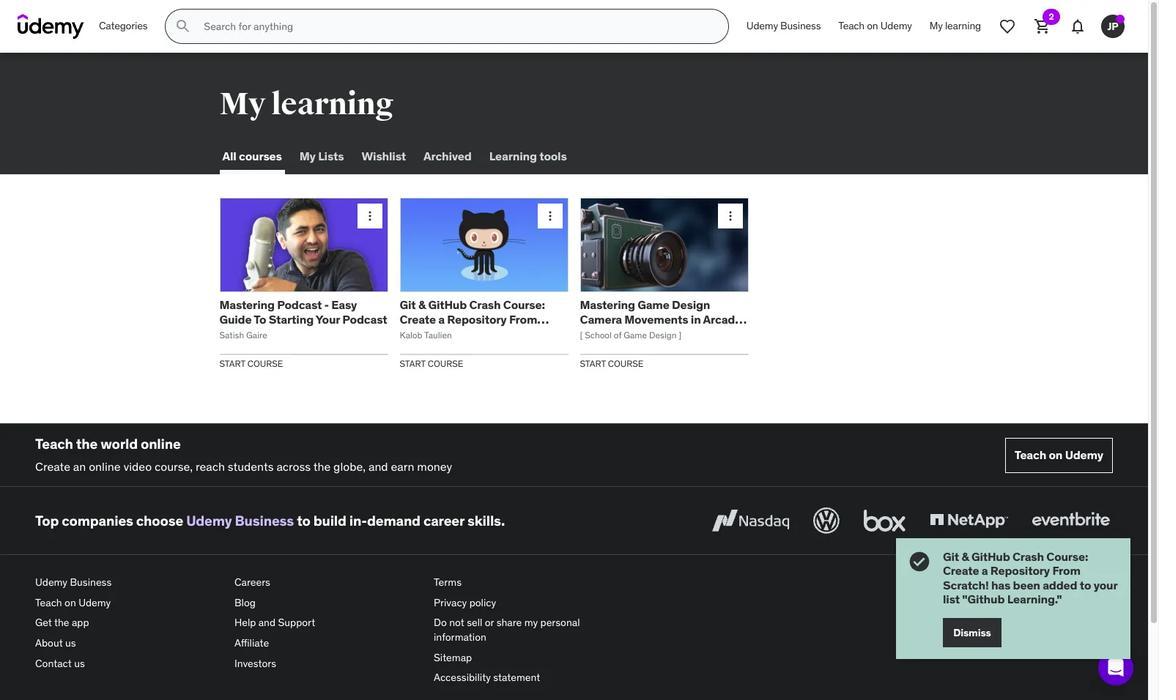 Task type: vqa. For each thing, say whether or not it's contained in the screenshot.
'Mastering'
yes



Task type: describe. For each thing, give the bounding box(es) containing it.
terms
[[434, 576, 462, 590]]

my for my learning link
[[930, 19, 943, 32]]

from for git & github crash course: create a repository from scratch!
[[509, 312, 538, 327]]

app
[[72, 617, 89, 630]]

reach
[[196, 460, 225, 474]]

not
[[450, 617, 465, 630]]

contact us link
[[35, 654, 223, 675]]

0 vertical spatial learning
[[946, 19, 982, 32]]

careers link
[[235, 573, 422, 594]]

create for git & github crash course: create a repository from scratch! has been added to your list "github learning."
[[944, 564, 980, 579]]

courses
[[239, 149, 282, 164]]

personal
[[541, 617, 580, 630]]

in
[[691, 312, 701, 327]]

skills.
[[468, 512, 505, 530]]

scratch! for git & github crash course: create a repository from scratch! has been added to your list "github learning."
[[944, 578, 989, 593]]

tools
[[540, 149, 567, 164]]

business for udemy business teach on udemy get the app about us contact us
[[70, 576, 112, 590]]

0 vertical spatial to
[[297, 512, 311, 530]]

your
[[1094, 578, 1118, 593]]

github for git & github crash course: create a repository from scratch!
[[428, 298, 467, 313]]

information
[[434, 631, 487, 644]]

start course for git & github crash course: create a repository from scratch!
[[400, 358, 464, 369]]

you have alerts image
[[1117, 15, 1125, 23]]

course options image
[[543, 209, 558, 224]]

archived link
[[421, 139, 475, 174]]

0 vertical spatial us
[[65, 637, 76, 650]]

careers blog help and support affiliate investors
[[235, 576, 315, 671]]

2 link
[[1026, 9, 1061, 44]]

get
[[35, 617, 52, 630]]

-
[[324, 298, 329, 313]]

game inside the 'mastering game design camera movements in arcade studio'
[[638, 298, 670, 313]]

teach inside "udemy business teach on udemy get the app about us contact us"
[[35, 597, 62, 610]]

terms link
[[434, 573, 622, 594]]

blog link
[[235, 594, 422, 614]]

udemy business
[[747, 19, 821, 32]]

affiliate
[[235, 637, 269, 650]]

course options image for mastering podcast -  easy guide to starting your podcast
[[363, 209, 377, 224]]

guide
[[220, 312, 252, 327]]

all
[[223, 149, 237, 164]]

0 horizontal spatial learning
[[271, 86, 394, 123]]

dismiss button
[[944, 619, 1002, 648]]

on inside "udemy business teach on udemy get the app about us contact us"
[[65, 597, 76, 610]]

git for git & github crash course: create a repository from scratch!
[[400, 298, 416, 313]]

0 horizontal spatial podcast
[[277, 298, 322, 313]]

from for git & github crash course: create a repository from scratch! has been added to your list "github learning."
[[1053, 564, 1081, 579]]

0 horizontal spatial teach on udemy link
[[35, 594, 223, 614]]

git & github crash course: create a repository from scratch!
[[400, 298, 545, 341]]

archived
[[424, 149, 472, 164]]

course: for git & github crash course: create a repository from scratch!
[[504, 298, 545, 313]]

my lists link
[[297, 139, 347, 174]]

categories
[[99, 19, 148, 32]]

gaire
[[246, 330, 267, 341]]

learning tools
[[490, 149, 567, 164]]

camera
[[580, 312, 622, 327]]

jp link
[[1096, 9, 1131, 44]]

english button
[[1011, 573, 1114, 603]]

1 horizontal spatial on
[[867, 19, 879, 32]]

1 vertical spatial online
[[89, 460, 121, 474]]

mastering game design camera movements in arcade studio
[[580, 298, 742, 341]]

netapp image
[[927, 505, 1012, 538]]

mastering for guide
[[220, 298, 275, 313]]

teach on udemy for the top "teach on udemy" link
[[839, 19, 913, 32]]

privacy policy link
[[434, 594, 622, 614]]

1 horizontal spatial online
[[141, 436, 181, 453]]

design inside the 'mastering game design camera movements in arcade studio'
[[672, 298, 711, 313]]

do
[[434, 617, 447, 630]]

starting
[[269, 312, 314, 327]]

teach on udemy for the middle "teach on udemy" link
[[1015, 448, 1104, 463]]

1 vertical spatial game
[[624, 330, 647, 341]]

mastering for movements
[[580, 298, 636, 313]]

wishlist link
[[359, 139, 409, 174]]

course for git & github crash course: create a repository from scratch!
[[428, 358, 464, 369]]

lists
[[318, 149, 344, 164]]

1 vertical spatial business
[[235, 512, 294, 530]]

globe,
[[334, 460, 366, 474]]

course options image for mastering game design camera movements in arcade studio
[[723, 209, 738, 224]]

of
[[614, 330, 622, 341]]

your
[[316, 312, 340, 327]]

learning tools link
[[487, 139, 570, 174]]

wishlist
[[362, 149, 406, 164]]

list
[[944, 592, 960, 607]]

and inside careers blog help and support affiliate investors
[[259, 617, 276, 630]]

wishlist image
[[999, 18, 1017, 35]]

1 vertical spatial on
[[1050, 448, 1063, 463]]

notifications image
[[1070, 18, 1087, 35]]

companies
[[62, 512, 133, 530]]

school
[[585, 330, 612, 341]]

or
[[485, 617, 494, 630]]

1 vertical spatial us
[[74, 657, 85, 671]]

]
[[679, 330, 682, 341]]

kalob taulien
[[400, 330, 452, 341]]

github for git & github crash course: create a repository from scratch! has been added to your list "github learning."
[[972, 550, 1011, 565]]

course for mastering podcast -  easy guide to starting your podcast
[[248, 358, 283, 369]]

terms privacy policy do not sell or share my personal information sitemap accessibility statement
[[434, 576, 580, 685]]

easy
[[332, 298, 357, 313]]

help and support link
[[235, 614, 422, 634]]

create inside teach the world online create an online video course, reach students across the globe, and earn money
[[35, 460, 70, 474]]

categories button
[[90, 9, 156, 44]]

taulien
[[425, 330, 452, 341]]

movements
[[625, 312, 689, 327]]

my
[[525, 617, 538, 630]]

dismiss
[[954, 627, 992, 640]]

my learning link
[[921, 9, 991, 44]]

& for git & github crash course: create a repository from scratch! has been added to your list "github learning."
[[962, 550, 970, 565]]

box image
[[861, 505, 910, 538]]

been
[[1014, 578, 1041, 593]]

1 vertical spatial udemy business link
[[186, 512, 294, 530]]

[ school of game design ]
[[580, 330, 682, 341]]

git & github crash course: create a repository from scratch! has been added to your list "github learning."
[[944, 550, 1118, 607]]

1 vertical spatial the
[[314, 460, 331, 474]]

earn
[[391, 460, 415, 474]]

arcade
[[704, 312, 742, 327]]

about us link
[[35, 634, 223, 654]]

[
[[580, 330, 583, 341]]

volkswagen image
[[811, 505, 843, 538]]

Search for anything text field
[[201, 14, 711, 39]]

2
[[1050, 11, 1055, 22]]

kalob
[[400, 330, 423, 341]]

2 vertical spatial udemy business link
[[35, 573, 223, 594]]

studio
[[580, 326, 617, 341]]

mastering podcast -  easy guide to starting your podcast satish gaire
[[220, 298, 387, 341]]



Task type: locate. For each thing, give the bounding box(es) containing it.
git inside the git & github crash course: create a repository from scratch!
[[400, 298, 416, 313]]

scratch! inside git & github crash course: create a repository from scratch! has been added to your list "github learning."
[[944, 578, 989, 593]]

git & github crash course: create a repository from scratch! link
[[400, 298, 549, 341]]

start down school in the top right of the page
[[580, 358, 606, 369]]

us
[[65, 637, 76, 650], [74, 657, 85, 671]]

1 horizontal spatial repository
[[991, 564, 1051, 579]]

start course down 'gaire'
[[220, 358, 283, 369]]

0 vertical spatial from
[[509, 312, 538, 327]]

0 vertical spatial a
[[439, 312, 445, 327]]

a inside the git & github crash course: create a repository from scratch!
[[439, 312, 445, 327]]

0 horizontal spatial course:
[[504, 298, 545, 313]]

1 vertical spatial teach on udemy
[[1015, 448, 1104, 463]]

from inside git & github crash course: create a repository from scratch! has been added to your list "github learning."
[[1053, 564, 1081, 579]]

1 horizontal spatial start course
[[400, 358, 464, 369]]

teach inside teach the world online create an online video course, reach students across the globe, and earn money
[[35, 436, 73, 453]]

start for mastering game design camera movements in arcade studio
[[580, 358, 606, 369]]

mastering game design camera movements in arcade studio link
[[580, 298, 747, 341]]

git down netapp image
[[944, 550, 960, 565]]

on
[[867, 19, 879, 32], [1050, 448, 1063, 463], [65, 597, 76, 610]]

design up ]
[[672, 298, 711, 313]]

a left has
[[982, 564, 989, 579]]

affiliate link
[[235, 634, 422, 654]]

course: inside the git & github crash course: create a repository from scratch!
[[504, 298, 545, 313]]

learning up lists
[[271, 86, 394, 123]]

0 horizontal spatial from
[[509, 312, 538, 327]]

crash for git & github crash course: create a repository from scratch!
[[470, 298, 501, 313]]

0 vertical spatial udemy business link
[[738, 9, 830, 44]]

create for git & github crash course: create a repository from scratch!
[[400, 312, 436, 327]]

learning
[[946, 19, 982, 32], [271, 86, 394, 123]]

2 vertical spatial teach on udemy link
[[35, 594, 223, 614]]

the inside "udemy business teach on udemy get the app about us contact us"
[[54, 617, 69, 630]]

2 horizontal spatial business
[[781, 19, 821, 32]]

2 course options image from the left
[[723, 209, 738, 224]]

us right contact on the left bottom of the page
[[74, 657, 85, 671]]

mastering inside the 'mastering game design camera movements in arcade studio'
[[580, 298, 636, 313]]

course: inside git & github crash course: create a repository from scratch! has been added to your list "github learning."
[[1047, 550, 1089, 565]]

business for udemy business
[[781, 19, 821, 32]]

3 start from the left
[[580, 358, 606, 369]]

start course down of
[[580, 358, 644, 369]]

0 horizontal spatial teach on udemy
[[839, 19, 913, 32]]

1 horizontal spatial mastering
[[580, 298, 636, 313]]

sitemap link
[[434, 649, 622, 669]]

students
[[228, 460, 274, 474]]

podcast right your
[[343, 312, 387, 327]]

learning left the wishlist icon
[[946, 19, 982, 32]]

support
[[278, 617, 315, 630]]

a for git & github crash course: create a repository from scratch!
[[439, 312, 445, 327]]

eventbrite image
[[1029, 505, 1114, 538]]

crash inside the git & github crash course: create a repository from scratch!
[[470, 298, 501, 313]]

the right get
[[54, 617, 69, 630]]

start course down kalob taulien
[[400, 358, 464, 369]]

help
[[235, 617, 256, 630]]

get the app link
[[35, 614, 223, 634]]

git for git & github crash course: create a repository from scratch! has been added to your list "github learning."
[[944, 550, 960, 565]]

mastering podcast -  easy guide to starting your podcast link
[[220, 298, 387, 327]]

course options image
[[363, 209, 377, 224], [723, 209, 738, 224]]

investors link
[[235, 654, 422, 675]]

teach
[[839, 19, 865, 32], [35, 436, 73, 453], [1015, 448, 1047, 463], [35, 597, 62, 610]]

across
[[277, 460, 311, 474]]

course for mastering game design camera movements in arcade studio
[[608, 358, 644, 369]]

0 vertical spatial teach on udemy
[[839, 19, 913, 32]]

repository up taulien
[[447, 312, 507, 327]]

1 vertical spatial a
[[982, 564, 989, 579]]

nasdaq image
[[709, 505, 793, 538]]

podcast
[[277, 298, 322, 313], [343, 312, 387, 327]]

start down satish at the left top of page
[[220, 358, 245, 369]]

1 vertical spatial my
[[220, 86, 266, 123]]

and inside teach the world online create an online video course, reach students across the globe, and earn money
[[369, 460, 388, 474]]

start course for mastering podcast -  easy guide to starting your podcast
[[220, 358, 283, 369]]

to left build
[[297, 512, 311, 530]]

us right about
[[65, 637, 76, 650]]

video
[[124, 460, 152, 474]]

crash
[[470, 298, 501, 313], [1013, 550, 1045, 565]]

course:
[[504, 298, 545, 313], [1047, 550, 1089, 565]]

& inside the git & github crash course: create a repository from scratch!
[[419, 298, 426, 313]]

my learning up my lists
[[220, 86, 394, 123]]

1 mastering from the left
[[220, 298, 275, 313]]

1 vertical spatial learning
[[271, 86, 394, 123]]

1 vertical spatial teach on udemy link
[[1006, 438, 1114, 473]]

git
[[400, 298, 416, 313], [944, 550, 960, 565]]

0 vertical spatial on
[[867, 19, 879, 32]]

0 horizontal spatial and
[[259, 617, 276, 630]]

start
[[220, 358, 245, 369], [400, 358, 426, 369], [580, 358, 606, 369]]

0 vertical spatial repository
[[447, 312, 507, 327]]

my left the wishlist icon
[[930, 19, 943, 32]]

statement
[[494, 672, 541, 685]]

to left the your
[[1081, 578, 1092, 593]]

mastering up "studio"
[[580, 298, 636, 313]]

&
[[419, 298, 426, 313], [962, 550, 970, 565]]

1 horizontal spatial to
[[1081, 578, 1092, 593]]

from
[[509, 312, 538, 327], [1053, 564, 1081, 579]]

1 horizontal spatial course:
[[1047, 550, 1089, 565]]

in-
[[350, 512, 367, 530]]

0 horizontal spatial github
[[428, 298, 467, 313]]

top
[[35, 512, 59, 530]]

crash inside git & github crash course: create a repository from scratch! has been added to your list "github learning."
[[1013, 550, 1045, 565]]

1 horizontal spatial create
[[400, 312, 436, 327]]

2 vertical spatial my
[[300, 149, 316, 164]]

about
[[35, 637, 63, 650]]

0 horizontal spatial start
[[220, 358, 245, 369]]

1 horizontal spatial business
[[235, 512, 294, 530]]

0 horizontal spatial start course
[[220, 358, 283, 369]]

business inside "udemy business teach on udemy get the app about us contact us"
[[70, 576, 112, 590]]

0 vertical spatial game
[[638, 298, 670, 313]]

repository inside the git & github crash course: create a repository from scratch!
[[447, 312, 507, 327]]

2 horizontal spatial teach on udemy link
[[1006, 438, 1114, 473]]

mastering
[[220, 298, 275, 313], [580, 298, 636, 313]]

repository for git & github crash course: create a repository from scratch!
[[447, 312, 507, 327]]

build
[[314, 512, 347, 530]]

all courses
[[223, 149, 282, 164]]

0 horizontal spatial online
[[89, 460, 121, 474]]

to inside git & github crash course: create a repository from scratch! has been added to your list "github learning."
[[1081, 578, 1092, 593]]

contact
[[35, 657, 72, 671]]

course
[[248, 358, 283, 369], [428, 358, 464, 369], [608, 358, 644, 369]]

mastering up 'gaire'
[[220, 298, 275, 313]]

start down the kalob
[[400, 358, 426, 369]]

the up an
[[76, 436, 98, 453]]

a
[[439, 312, 445, 327], [982, 564, 989, 579]]

repository up small icon
[[991, 564, 1051, 579]]

0 vertical spatial crash
[[470, 298, 501, 313]]

1 vertical spatial git
[[944, 550, 960, 565]]

1 horizontal spatial course
[[428, 358, 464, 369]]

my for my lists link
[[300, 149, 316, 164]]

accessibility statement link
[[434, 669, 622, 689]]

create up list
[[944, 564, 980, 579]]

design
[[672, 298, 711, 313], [650, 330, 677, 341]]

crash for git & github crash course: create a repository from scratch! has been added to your list "github learning."
[[1013, 550, 1045, 565]]

careers
[[235, 576, 270, 590]]

0 vertical spatial business
[[781, 19, 821, 32]]

online right an
[[89, 460, 121, 474]]

0 vertical spatial the
[[76, 436, 98, 453]]

1 vertical spatial create
[[35, 460, 70, 474]]

design down movements
[[650, 330, 677, 341]]

small image
[[1024, 581, 1038, 595]]

start for git & github crash course: create a repository from scratch!
[[400, 358, 426, 369]]

added
[[1043, 578, 1078, 593]]

my learning left the wishlist icon
[[930, 19, 982, 32]]

1 vertical spatial design
[[650, 330, 677, 341]]

money
[[417, 460, 453, 474]]

submit search image
[[175, 18, 192, 35]]

course,
[[155, 460, 193, 474]]

0 horizontal spatial business
[[70, 576, 112, 590]]

top companies choose udemy business to build in-demand career skills.
[[35, 512, 505, 530]]

and right help
[[259, 617, 276, 630]]

0 vertical spatial scratch!
[[400, 326, 446, 341]]

repository for git & github crash course: create a repository from scratch! has been added to your list "github learning."
[[991, 564, 1051, 579]]

1 vertical spatial &
[[962, 550, 970, 565]]

0 horizontal spatial course
[[248, 358, 283, 369]]

create up the kalob
[[400, 312, 436, 327]]

0 horizontal spatial git
[[400, 298, 416, 313]]

start for mastering podcast -  easy guide to starting your podcast
[[220, 358, 245, 369]]

1 horizontal spatial podcast
[[343, 312, 387, 327]]

a for git & github crash course: create a repository from scratch! has been added to your list "github learning."
[[982, 564, 989, 579]]

git inside git & github crash course: create a repository from scratch! has been added to your list "github learning."
[[944, 550, 960, 565]]

0 horizontal spatial to
[[297, 512, 311, 530]]

2 horizontal spatial on
[[1050, 448, 1063, 463]]

0 vertical spatial my learning
[[930, 19, 982, 32]]

sitemap
[[434, 651, 472, 665]]

teach on udemy link
[[830, 9, 921, 44], [1006, 438, 1114, 473], [35, 594, 223, 614]]

github up has
[[972, 550, 1011, 565]]

git up the kalob
[[400, 298, 416, 313]]

& down netapp image
[[962, 550, 970, 565]]

create left an
[[35, 460, 70, 474]]

1 horizontal spatial github
[[972, 550, 1011, 565]]

udemy business teach on udemy get the app about us contact us
[[35, 576, 112, 671]]

0 horizontal spatial &
[[419, 298, 426, 313]]

0 vertical spatial github
[[428, 298, 467, 313]]

0 horizontal spatial my
[[220, 86, 266, 123]]

scratch! for git & github crash course: create a repository from scratch!
[[400, 326, 446, 341]]

2 horizontal spatial create
[[944, 564, 980, 579]]

0 horizontal spatial the
[[54, 617, 69, 630]]

accessibility
[[434, 672, 491, 685]]

github inside the git & github crash course: create a repository from scratch!
[[428, 298, 467, 313]]

repository
[[447, 312, 507, 327], [991, 564, 1051, 579]]

0 horizontal spatial crash
[[470, 298, 501, 313]]

podcast left - at the top of page
[[277, 298, 322, 313]]

course: for git & github crash course: create a repository from scratch! has been added to your list "github learning."
[[1047, 550, 1089, 565]]

jp
[[1108, 19, 1119, 33]]

share
[[497, 617, 522, 630]]

& for git & github crash course: create a repository from scratch!
[[419, 298, 426, 313]]

1 horizontal spatial scratch!
[[944, 578, 989, 593]]

learning
[[490, 149, 537, 164]]

my up 'all courses' at top
[[220, 86, 266, 123]]

and
[[369, 460, 388, 474], [259, 617, 276, 630]]

course down 'gaire'
[[248, 358, 283, 369]]

game up the [ school of game design ]
[[638, 298, 670, 313]]

1 horizontal spatial git
[[944, 550, 960, 565]]

2 start course from the left
[[400, 358, 464, 369]]

my left lists
[[300, 149, 316, 164]]

0 vertical spatial create
[[400, 312, 436, 327]]

investors
[[235, 657, 276, 671]]

from inside the git & github crash course: create a repository from scratch!
[[509, 312, 538, 327]]

create inside the git & github crash course: create a repository from scratch!
[[400, 312, 436, 327]]

github inside git & github crash course: create a repository from scratch! has been added to your list "github learning."
[[972, 550, 1011, 565]]

demand
[[367, 512, 421, 530]]

2 horizontal spatial my
[[930, 19, 943, 32]]

1 vertical spatial github
[[972, 550, 1011, 565]]

2 mastering from the left
[[580, 298, 636, 313]]

1 horizontal spatial teach on udemy link
[[830, 9, 921, 44]]

& inside git & github crash course: create a repository from scratch! has been added to your list "github learning."
[[962, 550, 970, 565]]

1 course options image from the left
[[363, 209, 377, 224]]

& up kalob taulien
[[419, 298, 426, 313]]

2 vertical spatial on
[[65, 597, 76, 610]]

scratch!
[[400, 326, 446, 341], [944, 578, 989, 593]]

and left the earn
[[369, 460, 388, 474]]

1 horizontal spatial start
[[400, 358, 426, 369]]

1 start from the left
[[220, 358, 245, 369]]

2 vertical spatial the
[[54, 617, 69, 630]]

1 horizontal spatial crash
[[1013, 550, 1045, 565]]

1 horizontal spatial the
[[76, 436, 98, 453]]

2 horizontal spatial start
[[580, 358, 606, 369]]

mastering inside mastering podcast -  easy guide to starting your podcast satish gaire
[[220, 298, 275, 313]]

0 horizontal spatial scratch!
[[400, 326, 446, 341]]

1 horizontal spatial learning
[[946, 19, 982, 32]]

1 vertical spatial crash
[[1013, 550, 1045, 565]]

1 horizontal spatial teach on udemy
[[1015, 448, 1104, 463]]

1 start course from the left
[[220, 358, 283, 369]]

udemy image
[[18, 14, 84, 39]]

git & github crash course: create a repository from scratch! has been added to your list "github learning." status
[[897, 539, 1131, 660]]

github up taulien
[[428, 298, 467, 313]]

2 course from the left
[[428, 358, 464, 369]]

online
[[141, 436, 181, 453], [89, 460, 121, 474]]

start course for mastering game design camera movements in arcade studio
[[580, 358, 644, 369]]

the
[[76, 436, 98, 453], [314, 460, 331, 474], [54, 617, 69, 630]]

0 vertical spatial teach on udemy link
[[830, 9, 921, 44]]

0 horizontal spatial on
[[65, 597, 76, 610]]

to
[[254, 312, 266, 327]]

github
[[428, 298, 467, 313], [972, 550, 1011, 565]]

1 vertical spatial repository
[[991, 564, 1051, 579]]

2 start from the left
[[400, 358, 426, 369]]

0 vertical spatial and
[[369, 460, 388, 474]]

1 vertical spatial my learning
[[220, 86, 394, 123]]

0 horizontal spatial my learning
[[220, 86, 394, 123]]

2 horizontal spatial start course
[[580, 358, 644, 369]]

1 horizontal spatial my
[[300, 149, 316, 164]]

3 course from the left
[[608, 358, 644, 369]]

a up taulien
[[439, 312, 445, 327]]

0 vertical spatial git
[[400, 298, 416, 313]]

an
[[73, 460, 86, 474]]

1 horizontal spatial and
[[369, 460, 388, 474]]

my lists
[[300, 149, 344, 164]]

0 horizontal spatial mastering
[[220, 298, 275, 313]]

teach the world online create an online video course, reach students across the globe, and earn money
[[35, 436, 453, 474]]

game right of
[[624, 330, 647, 341]]

the left "globe,"
[[314, 460, 331, 474]]

course down taulien
[[428, 358, 464, 369]]

online up course,
[[141, 436, 181, 453]]

1 vertical spatial from
[[1053, 564, 1081, 579]]

0 horizontal spatial course options image
[[363, 209, 377, 224]]

"github
[[963, 592, 1005, 607]]

1 course from the left
[[248, 358, 283, 369]]

a inside git & github crash course: create a repository from scratch! has been added to your list "github learning."
[[982, 564, 989, 579]]

blog
[[235, 597, 256, 610]]

all courses link
[[220, 139, 285, 174]]

2 vertical spatial business
[[70, 576, 112, 590]]

do not sell or share my personal information button
[[434, 614, 622, 649]]

course down the [ school of game design ]
[[608, 358, 644, 369]]

2 horizontal spatial course
[[608, 358, 644, 369]]

0 vertical spatial &
[[419, 298, 426, 313]]

scratch! inside the git & github crash course: create a repository from scratch!
[[400, 326, 446, 341]]

2 vertical spatial create
[[944, 564, 980, 579]]

create inside git & github crash course: create a repository from scratch! has been added to your list "github learning."
[[944, 564, 980, 579]]

business
[[781, 19, 821, 32], [235, 512, 294, 530], [70, 576, 112, 590]]

repository inside git & github crash course: create a repository from scratch! has been added to your list "github learning."
[[991, 564, 1051, 579]]

3 start course from the left
[[580, 358, 644, 369]]

my learning
[[930, 19, 982, 32], [220, 86, 394, 123]]

shopping cart with 2 items image
[[1034, 18, 1052, 35]]



